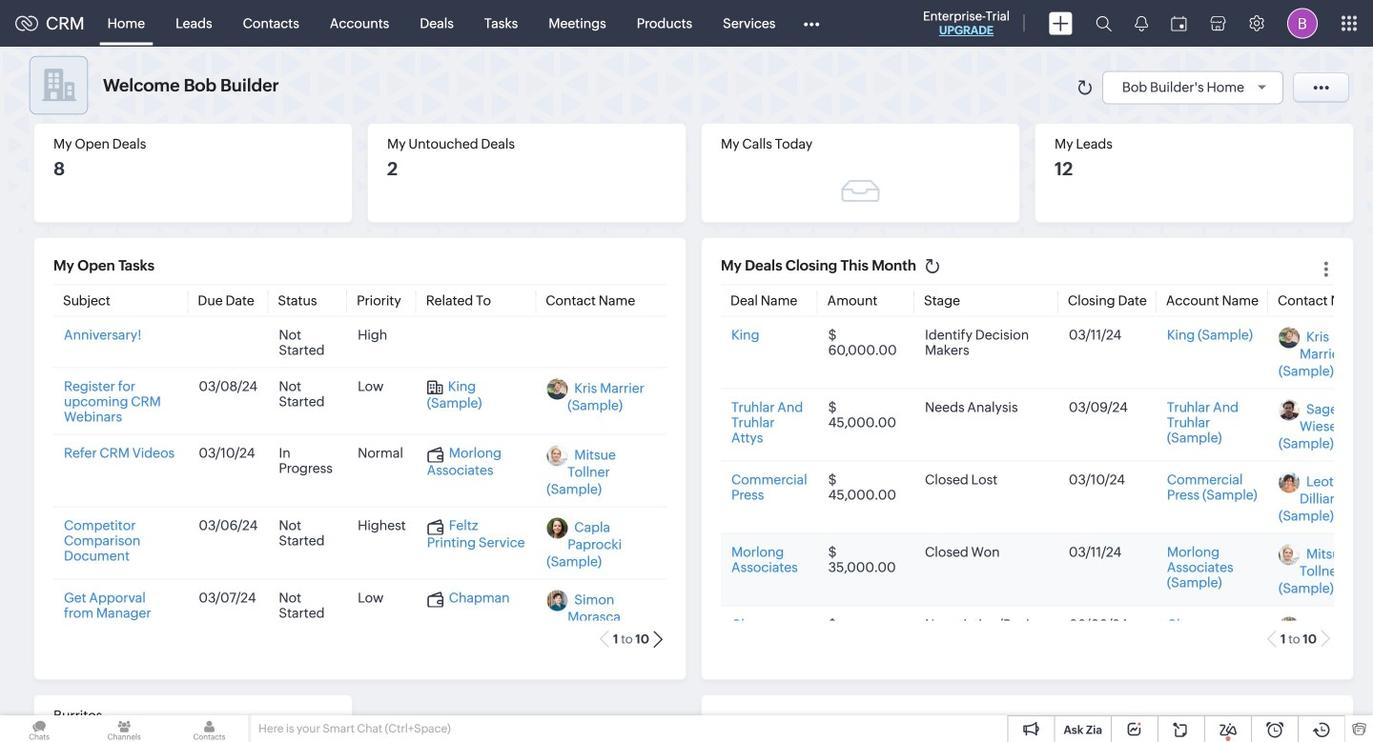 Task type: vqa. For each thing, say whether or not it's contained in the screenshot.
the top Links
no



Task type: locate. For each thing, give the bounding box(es) containing it.
logo image
[[15, 16, 38, 31]]

search element
[[1084, 0, 1124, 47]]

Other Modules field
[[791, 8, 832, 39]]

create menu element
[[1038, 0, 1084, 46]]

contacts image
[[170, 716, 249, 743]]



Task type: describe. For each thing, give the bounding box(es) containing it.
chats image
[[0, 716, 78, 743]]

calendar image
[[1171, 16, 1187, 31]]

profile element
[[1276, 0, 1330, 46]]

signals image
[[1135, 15, 1148, 31]]

profile image
[[1288, 8, 1318, 39]]

create menu image
[[1049, 12, 1073, 35]]

search image
[[1096, 15, 1112, 31]]

signals element
[[1124, 0, 1160, 47]]

channels image
[[85, 716, 163, 743]]



